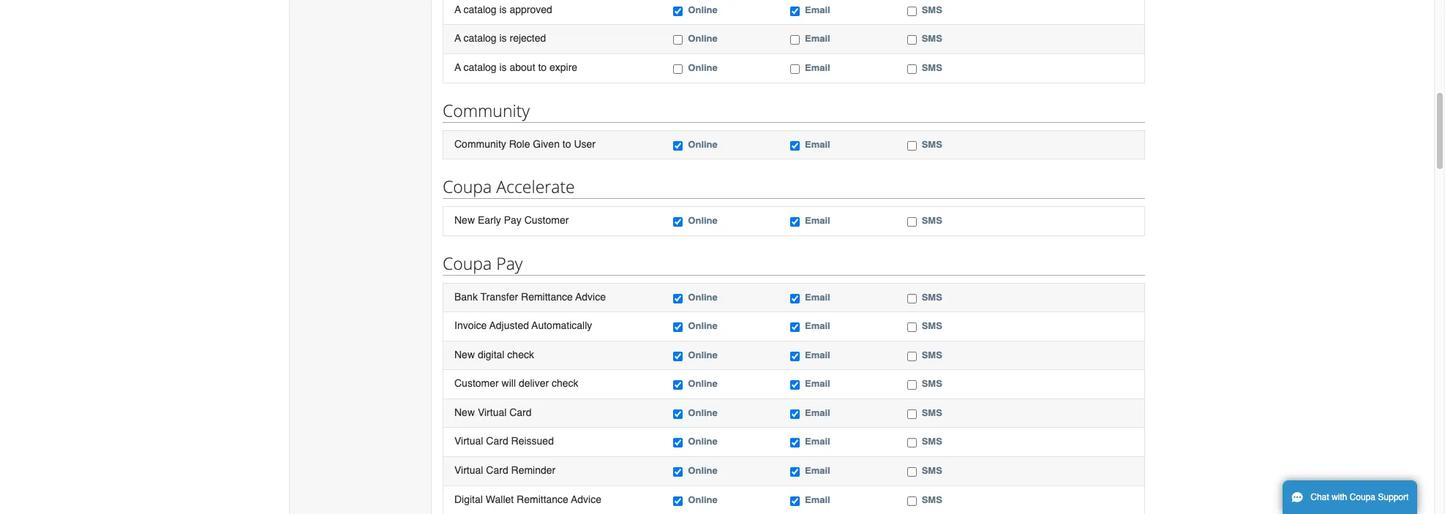 Task type: locate. For each thing, give the bounding box(es) containing it.
1 vertical spatial coupa
[[443, 251, 492, 275]]

sms for virtual card reminder
[[922, 465, 942, 476]]

pay up 'transfer'
[[496, 251, 523, 275]]

community for community role given to user
[[454, 138, 506, 150]]

pay
[[504, 214, 522, 226], [496, 251, 523, 275]]

2 new from the top
[[454, 349, 475, 361]]

1 a from the top
[[454, 4, 461, 15]]

1 email from the top
[[805, 4, 830, 15]]

0 vertical spatial pay
[[504, 214, 522, 226]]

2 catalog from the top
[[464, 32, 497, 44]]

2 vertical spatial is
[[499, 61, 507, 73]]

a
[[454, 4, 461, 15], [454, 32, 461, 44], [454, 61, 461, 73]]

catalog for a catalog is about to expire
[[464, 61, 497, 73]]

remittance
[[521, 291, 573, 303], [517, 494, 569, 505]]

new up virtual card reissued
[[454, 407, 475, 419]]

pay right early
[[504, 214, 522, 226]]

1 horizontal spatial to
[[563, 138, 571, 150]]

0 vertical spatial a
[[454, 4, 461, 15]]

catalog down a catalog is approved
[[464, 32, 497, 44]]

1 vertical spatial community
[[454, 138, 506, 150]]

new early pay customer
[[454, 214, 569, 226]]

sms for invoice adjusted automatically
[[922, 321, 942, 332]]

catalog for a catalog is approved
[[464, 4, 497, 15]]

sms for a catalog is about to expire
[[922, 62, 942, 73]]

digital
[[478, 349, 505, 361]]

email for a catalog is approved
[[805, 4, 830, 15]]

7 sms from the top
[[922, 321, 942, 332]]

a for a catalog is approved
[[454, 4, 461, 15]]

to right the about
[[538, 61, 547, 73]]

new for new digital check
[[454, 349, 475, 361]]

11 online from the top
[[688, 437, 718, 447]]

7 online from the top
[[688, 321, 718, 332]]

0 vertical spatial advice
[[576, 291, 606, 303]]

community left role
[[454, 138, 506, 150]]

9 sms from the top
[[922, 379, 942, 390]]

2 vertical spatial coupa
[[1350, 493, 1376, 503]]

card for reissued
[[486, 436, 508, 447]]

13 online from the top
[[688, 494, 718, 505]]

to
[[538, 61, 547, 73], [563, 138, 571, 150]]

is left approved
[[499, 4, 507, 15]]

2 email from the top
[[805, 33, 830, 44]]

3 catalog from the top
[[464, 61, 497, 73]]

reminder
[[511, 465, 556, 476]]

1 vertical spatial a
[[454, 32, 461, 44]]

customer will deliver check
[[454, 378, 579, 390]]

2 online from the top
[[688, 33, 718, 44]]

catalog up a catalog is rejected
[[464, 4, 497, 15]]

12 online from the top
[[688, 465, 718, 476]]

12 email from the top
[[805, 465, 830, 476]]

6 sms from the top
[[922, 292, 942, 303]]

virtual up virtual card reissued
[[478, 407, 507, 419]]

email for a catalog is about to expire
[[805, 62, 830, 73]]

a down a catalog is approved
[[454, 32, 461, 44]]

sms for bank transfer remittance advice
[[922, 292, 942, 303]]

a catalog is rejected
[[454, 32, 546, 44]]

sms for virtual card reissued
[[922, 437, 942, 447]]

online for community role given to user
[[688, 139, 718, 150]]

community role given to user
[[454, 138, 596, 150]]

3 email from the top
[[805, 62, 830, 73]]

1 vertical spatial new
[[454, 349, 475, 361]]

0 vertical spatial catalog
[[464, 4, 497, 15]]

a for a catalog is about to expire
[[454, 61, 461, 73]]

3 is from the top
[[499, 61, 507, 73]]

2 sms from the top
[[922, 33, 942, 44]]

customer left will
[[454, 378, 499, 390]]

user
[[574, 138, 596, 150]]

approved
[[510, 4, 552, 15]]

email for community role given to user
[[805, 139, 830, 150]]

5 email from the top
[[805, 215, 830, 226]]

4 sms from the top
[[922, 139, 942, 150]]

a catalog is approved
[[454, 4, 552, 15]]

new left digital
[[454, 349, 475, 361]]

check
[[507, 349, 534, 361], [552, 378, 579, 390]]

card for reminder
[[486, 465, 508, 476]]

None checkbox
[[674, 6, 683, 16], [790, 35, 800, 45], [907, 35, 917, 45], [790, 64, 800, 74], [790, 141, 800, 150], [790, 294, 800, 303], [907, 294, 917, 303], [790, 323, 800, 332], [907, 323, 917, 332], [907, 352, 917, 361], [674, 381, 683, 390], [790, 381, 800, 390], [790, 410, 800, 419], [790, 439, 800, 448], [674, 468, 683, 477], [790, 468, 800, 477], [674, 6, 683, 16], [790, 35, 800, 45], [907, 35, 917, 45], [790, 64, 800, 74], [790, 141, 800, 150], [790, 294, 800, 303], [907, 294, 917, 303], [790, 323, 800, 332], [907, 323, 917, 332], [907, 352, 917, 361], [674, 381, 683, 390], [790, 381, 800, 390], [790, 410, 800, 419], [790, 439, 800, 448], [674, 468, 683, 477], [790, 468, 800, 477]]

chat
[[1311, 493, 1330, 503]]

online for new digital check
[[688, 350, 718, 361]]

remittance down reminder
[[517, 494, 569, 505]]

card down new virtual card
[[486, 436, 508, 447]]

chat with coupa support button
[[1283, 481, 1418, 514]]

sms for new early pay customer
[[922, 215, 942, 226]]

0 vertical spatial customer
[[525, 214, 569, 226]]

1 vertical spatial customer
[[454, 378, 499, 390]]

9 email from the top
[[805, 379, 830, 390]]

virtual up digital
[[454, 465, 483, 476]]

1 horizontal spatial check
[[552, 378, 579, 390]]

12 sms from the top
[[922, 465, 942, 476]]

1 vertical spatial virtual
[[454, 436, 483, 447]]

new
[[454, 214, 475, 226], [454, 349, 475, 361], [454, 407, 475, 419]]

1 vertical spatial catalog
[[464, 32, 497, 44]]

1 online from the top
[[688, 4, 718, 15]]

None checkbox
[[790, 6, 800, 16], [907, 6, 917, 16], [674, 35, 683, 45], [674, 64, 683, 74], [907, 64, 917, 74], [674, 141, 683, 150], [907, 141, 917, 150], [674, 217, 683, 227], [790, 217, 800, 227], [907, 217, 917, 227], [674, 294, 683, 303], [674, 323, 683, 332], [674, 352, 683, 361], [790, 352, 800, 361], [907, 381, 917, 390], [674, 410, 683, 419], [907, 410, 917, 419], [674, 439, 683, 448], [907, 439, 917, 448], [907, 468, 917, 477], [674, 497, 683, 506], [790, 497, 800, 506], [907, 497, 917, 506], [790, 6, 800, 16], [907, 6, 917, 16], [674, 35, 683, 45], [674, 64, 683, 74], [907, 64, 917, 74], [674, 141, 683, 150], [907, 141, 917, 150], [674, 217, 683, 227], [790, 217, 800, 227], [907, 217, 917, 227], [674, 294, 683, 303], [674, 323, 683, 332], [674, 352, 683, 361], [790, 352, 800, 361], [907, 381, 917, 390], [674, 410, 683, 419], [907, 410, 917, 419], [674, 439, 683, 448], [907, 439, 917, 448], [907, 468, 917, 477], [674, 497, 683, 506], [790, 497, 800, 506], [907, 497, 917, 506]]

email for new digital check
[[805, 350, 830, 361]]

0 vertical spatial coupa
[[443, 175, 492, 198]]

remittance up automatically
[[521, 291, 573, 303]]

7 email from the top
[[805, 321, 830, 332]]

2 a from the top
[[454, 32, 461, 44]]

0 vertical spatial is
[[499, 4, 507, 15]]

is
[[499, 4, 507, 15], [499, 32, 507, 44], [499, 61, 507, 73]]

card up wallet
[[486, 465, 508, 476]]

digital
[[454, 494, 483, 505]]

13 email from the top
[[805, 494, 830, 505]]

email
[[805, 4, 830, 15], [805, 33, 830, 44], [805, 62, 830, 73], [805, 139, 830, 150], [805, 215, 830, 226], [805, 292, 830, 303], [805, 321, 830, 332], [805, 350, 830, 361], [805, 379, 830, 390], [805, 408, 830, 419], [805, 437, 830, 447], [805, 465, 830, 476], [805, 494, 830, 505]]

1 vertical spatial is
[[499, 32, 507, 44]]

sms for new virtual card
[[922, 408, 942, 419]]

1 horizontal spatial customer
[[525, 214, 569, 226]]

0 vertical spatial remittance
[[521, 291, 573, 303]]

coupa up early
[[443, 175, 492, 198]]

virtual
[[478, 407, 507, 419], [454, 436, 483, 447], [454, 465, 483, 476]]

3 new from the top
[[454, 407, 475, 419]]

is left the about
[[499, 61, 507, 73]]

1 vertical spatial check
[[552, 378, 579, 390]]

1 vertical spatial card
[[486, 436, 508, 447]]

8 sms from the top
[[922, 350, 942, 361]]

card
[[510, 407, 532, 419], [486, 436, 508, 447], [486, 465, 508, 476]]

1 sms from the top
[[922, 4, 942, 15]]

advice for bank transfer remittance advice
[[576, 291, 606, 303]]

0 horizontal spatial to
[[538, 61, 547, 73]]

1 catalog from the top
[[464, 4, 497, 15]]

8 online from the top
[[688, 350, 718, 361]]

3 a from the top
[[454, 61, 461, 73]]

coupa inside button
[[1350, 493, 1376, 503]]

2 vertical spatial card
[[486, 465, 508, 476]]

coupa
[[443, 175, 492, 198], [443, 251, 492, 275], [1350, 493, 1376, 503]]

6 online from the top
[[688, 292, 718, 303]]

sms
[[922, 4, 942, 15], [922, 33, 942, 44], [922, 62, 942, 73], [922, 139, 942, 150], [922, 215, 942, 226], [922, 292, 942, 303], [922, 321, 942, 332], [922, 350, 942, 361], [922, 379, 942, 390], [922, 408, 942, 419], [922, 437, 942, 447], [922, 465, 942, 476], [922, 494, 942, 505]]

sms for customer will deliver check
[[922, 379, 942, 390]]

online for customer will deliver check
[[688, 379, 718, 390]]

8 email from the top
[[805, 350, 830, 361]]

10 sms from the top
[[922, 408, 942, 419]]

support
[[1378, 493, 1409, 503]]

virtual card reissued
[[454, 436, 554, 447]]

is left rejected
[[499, 32, 507, 44]]

1 vertical spatial advice
[[571, 494, 602, 505]]

10 online from the top
[[688, 408, 718, 419]]

a up a catalog is rejected
[[454, 4, 461, 15]]

13 sms from the top
[[922, 494, 942, 505]]

2 vertical spatial a
[[454, 61, 461, 73]]

card down customer will deliver check
[[510, 407, 532, 419]]

2 vertical spatial virtual
[[454, 465, 483, 476]]

is for rejected
[[499, 32, 507, 44]]

4 email from the top
[[805, 139, 830, 150]]

virtual down new virtual card
[[454, 436, 483, 447]]

online for virtual card reminder
[[688, 465, 718, 476]]

email for virtual card reminder
[[805, 465, 830, 476]]

about
[[510, 61, 535, 73]]

coupa accelerate
[[443, 175, 575, 198]]

1 is from the top
[[499, 4, 507, 15]]

coupa up bank
[[443, 251, 492, 275]]

3 online from the top
[[688, 62, 718, 73]]

email for bank transfer remittance advice
[[805, 292, 830, 303]]

11 email from the top
[[805, 437, 830, 447]]

customer down accelerate
[[525, 214, 569, 226]]

0 vertical spatial community
[[443, 98, 530, 122]]

online for a catalog is about to expire
[[688, 62, 718, 73]]

check down invoice adjusted automatically
[[507, 349, 534, 361]]

check right deliver
[[552, 378, 579, 390]]

11 sms from the top
[[922, 437, 942, 447]]

community for community
[[443, 98, 530, 122]]

customer
[[525, 214, 569, 226], [454, 378, 499, 390]]

1 new from the top
[[454, 214, 475, 226]]

online for digital wallet remittance advice
[[688, 494, 718, 505]]

4 online from the top
[[688, 139, 718, 150]]

5 online from the top
[[688, 215, 718, 226]]

community up role
[[443, 98, 530, 122]]

online
[[688, 4, 718, 15], [688, 33, 718, 44], [688, 62, 718, 73], [688, 139, 718, 150], [688, 215, 718, 226], [688, 292, 718, 303], [688, 321, 718, 332], [688, 350, 718, 361], [688, 379, 718, 390], [688, 408, 718, 419], [688, 437, 718, 447], [688, 465, 718, 476], [688, 494, 718, 505]]

new digital check
[[454, 349, 534, 361]]

2 vertical spatial new
[[454, 407, 475, 419]]

1 vertical spatial remittance
[[517, 494, 569, 505]]

2 is from the top
[[499, 32, 507, 44]]

online for invoice adjusted automatically
[[688, 321, 718, 332]]

0 vertical spatial check
[[507, 349, 534, 361]]

a down a catalog is rejected
[[454, 61, 461, 73]]

online for bank transfer remittance advice
[[688, 292, 718, 303]]

advice
[[576, 291, 606, 303], [571, 494, 602, 505]]

10 email from the top
[[805, 408, 830, 419]]

to left user on the top of page
[[563, 138, 571, 150]]

community
[[443, 98, 530, 122], [454, 138, 506, 150]]

sms for community role given to user
[[922, 139, 942, 150]]

1 vertical spatial to
[[563, 138, 571, 150]]

advice for digital wallet remittance advice
[[571, 494, 602, 505]]

virtual for virtual card reminder
[[454, 465, 483, 476]]

5 sms from the top
[[922, 215, 942, 226]]

6 email from the top
[[805, 292, 830, 303]]

chat with coupa support
[[1311, 493, 1409, 503]]

email for digital wallet remittance advice
[[805, 494, 830, 505]]

0 vertical spatial new
[[454, 214, 475, 226]]

new left early
[[454, 214, 475, 226]]

catalog down a catalog is rejected
[[464, 61, 497, 73]]

9 online from the top
[[688, 379, 718, 390]]

3 sms from the top
[[922, 62, 942, 73]]

invoice adjusted automatically
[[454, 320, 592, 332]]

given
[[533, 138, 560, 150]]

coupa right with
[[1350, 493, 1376, 503]]

2 vertical spatial catalog
[[464, 61, 497, 73]]

coupa pay
[[443, 251, 523, 275]]

catalog
[[464, 4, 497, 15], [464, 32, 497, 44], [464, 61, 497, 73]]



Task type: describe. For each thing, give the bounding box(es) containing it.
accelerate
[[496, 175, 575, 198]]

deliver
[[519, 378, 549, 390]]

email for virtual card reissued
[[805, 437, 830, 447]]

early
[[478, 214, 501, 226]]

email for customer will deliver check
[[805, 379, 830, 390]]

online for virtual card reissued
[[688, 437, 718, 447]]

with
[[1332, 493, 1348, 503]]

role
[[509, 138, 530, 150]]

email for a catalog is rejected
[[805, 33, 830, 44]]

virtual for virtual card reissued
[[454, 436, 483, 447]]

online for a catalog is rejected
[[688, 33, 718, 44]]

1 vertical spatial pay
[[496, 251, 523, 275]]

reissued
[[511, 436, 554, 447]]

adjusted
[[490, 320, 529, 332]]

email for new early pay customer
[[805, 215, 830, 226]]

0 vertical spatial card
[[510, 407, 532, 419]]

a for a catalog is rejected
[[454, 32, 461, 44]]

expire
[[550, 61, 578, 73]]

sms for new digital check
[[922, 350, 942, 361]]

automatically
[[532, 320, 592, 332]]

remittance for transfer
[[521, 291, 573, 303]]

wallet
[[486, 494, 514, 505]]

sms for digital wallet remittance advice
[[922, 494, 942, 505]]

remittance for wallet
[[517, 494, 569, 505]]

0 horizontal spatial check
[[507, 349, 534, 361]]

coupa for coupa pay
[[443, 251, 492, 275]]

new for new early pay customer
[[454, 214, 475, 226]]

new for new virtual card
[[454, 407, 475, 419]]

transfer
[[481, 291, 518, 303]]

email for invoice adjusted automatically
[[805, 321, 830, 332]]

online for new early pay customer
[[688, 215, 718, 226]]

is for about
[[499, 61, 507, 73]]

a catalog is about to expire
[[454, 61, 578, 73]]

virtual card reminder
[[454, 465, 556, 476]]

email for new virtual card
[[805, 408, 830, 419]]

sms for a catalog is approved
[[922, 4, 942, 15]]

is for approved
[[499, 4, 507, 15]]

online for a catalog is approved
[[688, 4, 718, 15]]

will
[[502, 378, 516, 390]]

invoice
[[454, 320, 487, 332]]

0 vertical spatial to
[[538, 61, 547, 73]]

0 horizontal spatial customer
[[454, 378, 499, 390]]

0 vertical spatial virtual
[[478, 407, 507, 419]]

coupa for coupa accelerate
[[443, 175, 492, 198]]

bank
[[454, 291, 478, 303]]

new virtual card
[[454, 407, 532, 419]]

bank transfer remittance advice
[[454, 291, 606, 303]]

catalog for a catalog is rejected
[[464, 32, 497, 44]]

digital wallet remittance advice
[[454, 494, 602, 505]]

online for new virtual card
[[688, 408, 718, 419]]

sms for a catalog is rejected
[[922, 33, 942, 44]]

rejected
[[510, 32, 546, 44]]



Task type: vqa. For each thing, say whether or not it's contained in the screenshot.
first A from the top of the page
yes



